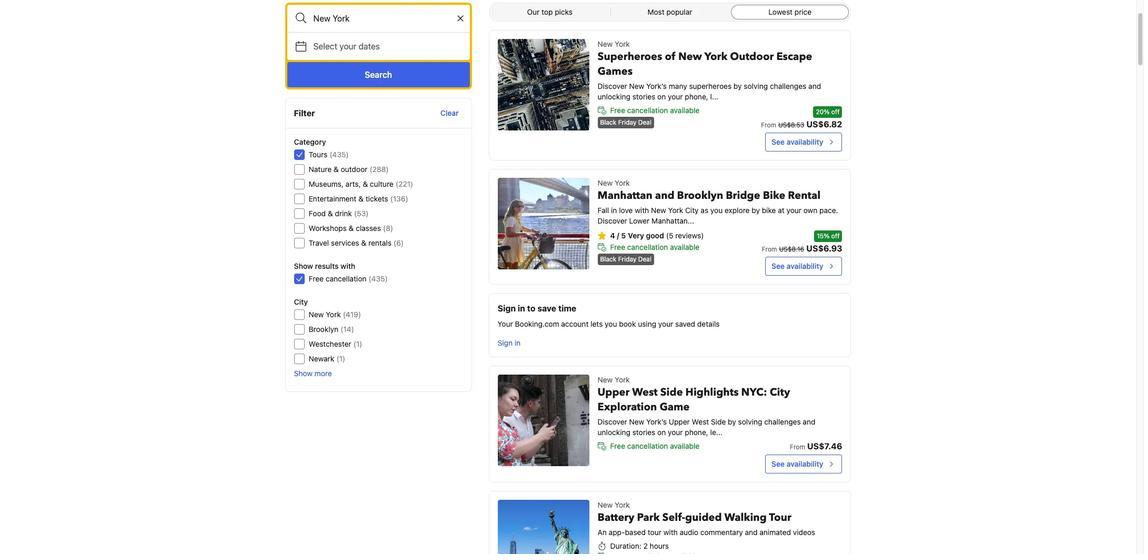 Task type: vqa. For each thing, say whether or not it's contained in the screenshot.


Task type: locate. For each thing, give the bounding box(es) containing it.
0 vertical spatial unlocking
[[598, 92, 631, 101]]

from for outdoor
[[761, 121, 776, 129]]

0 vertical spatial west
[[632, 385, 658, 399]]

by
[[734, 82, 742, 91], [752, 206, 760, 215], [728, 417, 736, 426]]

cancellation down exploration
[[627, 442, 668, 451]]

superheroes
[[598, 49, 662, 64]]

from left us$8.16
[[762, 245, 777, 253]]

1 see availability from the top
[[772, 137, 823, 146]]

west up exploration
[[632, 385, 658, 399]]

cancellation
[[627, 106, 668, 115], [627, 243, 668, 252], [326, 274, 367, 283], [627, 442, 668, 451]]

discover inside new york superheroes of new york outdoor escape games discover new york's many superheroes by solving challenges and unlocking stories on your phone, l...
[[598, 82, 627, 91]]

0 vertical spatial see
[[772, 137, 785, 146]]

battery park self-guided walking tour image
[[498, 500, 589, 554]]

sign in
[[498, 338, 521, 347]]

by inside new york superheroes of new york outdoor escape games discover new york's many superheroes by solving challenges and unlocking stories on your phone, l...
[[734, 82, 742, 91]]

you right lets
[[605, 319, 617, 328]]

(221)
[[396, 179, 413, 188]]

you
[[710, 206, 723, 215], [605, 319, 617, 328]]

0 vertical spatial side
[[660, 385, 683, 399]]

1 off from the top
[[831, 108, 840, 116]]

audio
[[680, 528, 698, 537]]

&
[[334, 165, 339, 174], [363, 179, 368, 188], [359, 194, 364, 203], [328, 209, 333, 218], [349, 224, 354, 233], [361, 238, 366, 247]]

1 vertical spatial free cancellation available
[[610, 243, 700, 252]]

free cancellation available down the many
[[610, 106, 700, 115]]

show left results
[[294, 262, 313, 271]]

more
[[315, 369, 332, 378]]

select your dates
[[313, 42, 380, 51]]

tours
[[309, 150, 327, 159]]

1 on from the top
[[657, 92, 666, 101]]

0 vertical spatial deal
[[638, 118, 652, 126]]

york for battery
[[615, 501, 630, 509]]

& for classes
[[349, 224, 354, 233]]

availability for upper west side highlights nyc: city exploration game
[[787, 459, 823, 468]]

city down show results with
[[294, 297, 308, 306]]

by inside new york manhattan and brooklyn bridge bike rental fall in love with new york city as you explore by bike at your own pace. discover lower manhattan...
[[752, 206, 760, 215]]

newark (1)
[[309, 354, 345, 363]]

0 vertical spatial stories
[[633, 92, 655, 101]]

brooklyn
[[677, 188, 723, 203], [309, 325, 338, 334]]

friday down games
[[618, 118, 637, 126]]

drink
[[335, 209, 352, 218]]

0 vertical spatial by
[[734, 82, 742, 91]]

sign down 'your'
[[498, 338, 513, 347]]

culture
[[370, 179, 394, 188]]

side
[[660, 385, 683, 399], [711, 417, 726, 426]]

newark
[[309, 354, 334, 363]]

1 stories from the top
[[633, 92, 655, 101]]

tour
[[769, 511, 792, 525]]

1 vertical spatial phone,
[[685, 428, 708, 437]]

new up manhattan
[[598, 178, 613, 187]]

0 vertical spatial availability
[[787, 137, 823, 146]]

black friday deal
[[600, 118, 652, 126], [600, 255, 652, 263]]

2 availability from the top
[[787, 262, 823, 271]]

1 see from the top
[[772, 137, 785, 146]]

by inside new york upper west side highlights nyc: city exploration game discover new york's upper west side by solving challenges and unlocking stories on your phone, le...
[[728, 417, 736, 426]]

york's left the many
[[646, 82, 667, 91]]

0 horizontal spatial upper
[[598, 385, 630, 399]]

1 horizontal spatial (435)
[[369, 274, 388, 283]]

(435) down the "rentals" on the top left of page
[[369, 274, 388, 283]]

on
[[657, 92, 666, 101], [657, 428, 666, 437]]

challenges down the escape
[[770, 82, 807, 91]]

1 vertical spatial city
[[294, 297, 308, 306]]

your right "using"
[[658, 319, 673, 328]]

2 vertical spatial see availability
[[772, 459, 823, 468]]

off right the 15%
[[831, 232, 840, 240]]

your inside new york upper west side highlights nyc: city exploration game discover new york's upper west side by solving challenges and unlocking stories on your phone, le...
[[668, 428, 683, 437]]

show inside button
[[294, 369, 313, 378]]

(6)
[[394, 238, 404, 247]]

and inside new york upper west side highlights nyc: city exploration game discover new york's upper west side by solving challenges and unlocking stories on your phone, le...
[[803, 417, 816, 426]]

side up game
[[660, 385, 683, 399]]

stories
[[633, 92, 655, 101], [633, 428, 655, 437]]

1 vertical spatial (1)
[[336, 354, 345, 363]]

at
[[778, 206, 785, 215]]

1 friday from the top
[[618, 118, 637, 126]]

2 horizontal spatial city
[[770, 385, 790, 399]]

on inside new york upper west side highlights nyc: city exploration game discover new york's upper west side by solving challenges and unlocking stories on your phone, le...
[[657, 428, 666, 437]]

see availability down us$8.53
[[772, 137, 823, 146]]

availability
[[787, 137, 823, 146], [787, 262, 823, 271], [787, 459, 823, 468]]

and
[[808, 82, 821, 91], [655, 188, 675, 203], [803, 417, 816, 426], [745, 528, 758, 537]]

see availability down from us$7.46
[[772, 459, 823, 468]]

& down museums, arts, & culture (221) on the top of the page
[[359, 194, 364, 203]]

stories down games
[[633, 92, 655, 101]]

0 vertical spatial challenges
[[770, 82, 807, 91]]

1 vertical spatial from
[[762, 245, 777, 253]]

1 vertical spatial with
[[341, 262, 355, 271]]

1 horizontal spatial with
[[635, 206, 649, 215]]

1 unlocking from the top
[[598, 92, 631, 101]]

sign for sign in
[[498, 338, 513, 347]]

(1) down (14)
[[353, 339, 362, 348]]

new up exploration
[[598, 375, 613, 384]]

new down exploration
[[629, 417, 644, 426]]

stories inside new york upper west side highlights nyc: city exploration game discover new york's upper west side by solving challenges and unlocking stories on your phone, le...
[[633, 428, 655, 437]]

and down walking
[[745, 528, 758, 537]]

1 vertical spatial discover
[[598, 216, 627, 225]]

2 discover from the top
[[598, 216, 627, 225]]

from left us$8.53
[[761, 121, 776, 129]]

2 vertical spatial from
[[790, 443, 805, 451]]

availability down us$8.53
[[787, 137, 823, 146]]

0 vertical spatial free cancellation available
[[610, 106, 700, 115]]

off inside '20% off from us$8.53 us$6.82'
[[831, 108, 840, 116]]

3 discover from the top
[[598, 417, 627, 426]]

superheroes
[[689, 82, 732, 91]]

results
[[315, 262, 339, 271]]

& for tickets
[[359, 194, 364, 203]]

2 see availability from the top
[[772, 262, 823, 271]]

in for sign in to save time
[[518, 304, 525, 313]]

1 show from the top
[[294, 262, 313, 271]]

2 sign from the top
[[498, 338, 513, 347]]

2 deal from the top
[[638, 255, 652, 263]]

black friday deal down 5 at the right of page
[[600, 255, 652, 263]]

2 vertical spatial discover
[[598, 417, 627, 426]]

1 horizontal spatial city
[[685, 206, 699, 215]]

1 vertical spatial stories
[[633, 428, 655, 437]]

with inside new york manhattan and brooklyn bridge bike rental fall in love with new york city as you explore by bike at your own pace. discover lower manhattan...
[[635, 206, 649, 215]]

availability down us$8.16
[[787, 262, 823, 271]]

2 see from the top
[[772, 262, 785, 271]]

see availability
[[772, 137, 823, 146], [772, 262, 823, 271], [772, 459, 823, 468]]

0 vertical spatial (435)
[[330, 150, 349, 159]]

time
[[558, 304, 576, 313]]

new up battery
[[598, 501, 613, 509]]

good
[[646, 231, 664, 240]]

manhattan and brooklyn bridge bike rental image
[[498, 178, 589, 269]]

black down games
[[600, 118, 617, 126]]

1 vertical spatial by
[[752, 206, 760, 215]]

stories down exploration
[[633, 428, 655, 437]]

1 vertical spatial availability
[[787, 262, 823, 271]]

your
[[340, 42, 356, 51], [668, 92, 683, 101], [787, 206, 802, 215], [658, 319, 673, 328], [668, 428, 683, 437]]

and up from us$7.46
[[803, 417, 816, 426]]

pace.
[[820, 206, 838, 215]]

details
[[697, 319, 720, 328]]

solving down nyc:
[[738, 417, 762, 426]]

solving
[[744, 82, 768, 91], [738, 417, 762, 426]]

with up lower
[[635, 206, 649, 215]]

0 vertical spatial friday
[[618, 118, 637, 126]]

2 vertical spatial available
[[670, 442, 700, 451]]

york inside 'new york battery park self-guided walking tour an app-based tour with audio commentary and animated videos'
[[615, 501, 630, 509]]

museums,
[[309, 179, 344, 188]]

sign in to save time
[[498, 304, 576, 313]]

challenges down nyc:
[[764, 417, 801, 426]]

1 vertical spatial challenges
[[764, 417, 801, 426]]

city inside new york manhattan and brooklyn bridge bike rental fall in love with new york city as you explore by bike at your own pace. discover lower manhattan...
[[685, 206, 699, 215]]

(1) down westchester (1)
[[336, 354, 345, 363]]

show for show more
[[294, 369, 313, 378]]

0 horizontal spatial (1)
[[336, 354, 345, 363]]

with down self-
[[664, 528, 678, 537]]

fall
[[598, 206, 609, 215]]

2 vertical spatial by
[[728, 417, 736, 426]]

lets
[[591, 319, 603, 328]]

3 see from the top
[[772, 459, 785, 468]]

1 black from the top
[[600, 118, 617, 126]]

outdoor
[[341, 165, 368, 174]]

west
[[632, 385, 658, 399], [692, 417, 709, 426]]

0 vertical spatial see availability
[[772, 137, 823, 146]]

2 show from the top
[[294, 369, 313, 378]]

from left us$7.46
[[790, 443, 805, 451]]

sign for sign in to save time
[[498, 304, 516, 313]]

unlocking down games
[[598, 92, 631, 101]]

and up 20%
[[808, 82, 821, 91]]

your down the many
[[668, 92, 683, 101]]

15% off from us$8.16 us$6.93
[[762, 232, 842, 253]]

from for bike
[[762, 245, 777, 253]]

on down game
[[657, 428, 666, 437]]

& up the travel services & rentals (6)
[[349, 224, 354, 233]]

in down booking.com
[[515, 338, 521, 347]]

1 horizontal spatial west
[[692, 417, 709, 426]]

0 horizontal spatial with
[[341, 262, 355, 271]]

2 unlocking from the top
[[598, 428, 631, 437]]

discover down games
[[598, 82, 627, 91]]

friday down 5 at the right of page
[[618, 255, 637, 263]]

0 vertical spatial solving
[[744, 82, 768, 91]]

0 vertical spatial black
[[600, 118, 617, 126]]

by down highlights
[[728, 417, 736, 426]]

2 vertical spatial in
[[515, 338, 521, 347]]

0 vertical spatial discover
[[598, 82, 627, 91]]

2 on from the top
[[657, 428, 666, 437]]

1 horizontal spatial (1)
[[353, 339, 362, 348]]

explore
[[725, 206, 750, 215]]

(1) for newark (1)
[[336, 354, 345, 363]]

0 vertical spatial sign
[[498, 304, 516, 313]]

1 vertical spatial york's
[[646, 417, 667, 426]]

search
[[365, 70, 392, 79]]

sign
[[498, 304, 516, 313], [498, 338, 513, 347]]

2 vertical spatial city
[[770, 385, 790, 399]]

0 vertical spatial show
[[294, 262, 313, 271]]

show
[[294, 262, 313, 271], [294, 369, 313, 378]]

from inside from us$7.46
[[790, 443, 805, 451]]

1 vertical spatial see availability
[[772, 262, 823, 271]]

clear button
[[436, 104, 463, 123]]

black down 4
[[600, 255, 617, 263]]

1 york's from the top
[[646, 82, 667, 91]]

by left bike
[[752, 206, 760, 215]]

in left to
[[518, 304, 525, 313]]

2 available from the top
[[670, 243, 700, 252]]

& left drink
[[328, 209, 333, 218]]

0 vertical spatial in
[[611, 206, 617, 215]]

in right fall
[[611, 206, 617, 215]]

1 vertical spatial black friday deal
[[600, 255, 652, 263]]

(435) up "nature & outdoor (288)" in the top of the page
[[330, 150, 349, 159]]

2 stories from the top
[[633, 428, 655, 437]]

1 black friday deal from the top
[[600, 118, 652, 126]]

2 phone, from the top
[[685, 428, 708, 437]]

york for upper
[[615, 375, 630, 384]]

side up le...
[[711, 417, 726, 426]]

1 horizontal spatial side
[[711, 417, 726, 426]]

1 vertical spatial solving
[[738, 417, 762, 426]]

2 horizontal spatial with
[[664, 528, 678, 537]]

new
[[598, 39, 613, 48], [678, 49, 702, 64], [629, 82, 644, 91], [598, 178, 613, 187], [651, 206, 666, 215], [309, 310, 324, 319], [598, 375, 613, 384], [629, 417, 644, 426], [598, 501, 613, 509]]

by right superheroes
[[734, 82, 742, 91]]

2 vertical spatial availability
[[787, 459, 823, 468]]

your
[[498, 319, 513, 328]]

us$7.46
[[807, 442, 842, 451]]

city right nyc:
[[770, 385, 790, 399]]

0 horizontal spatial (435)
[[330, 150, 349, 159]]

arts,
[[346, 179, 361, 188]]

1 phone, from the top
[[685, 92, 708, 101]]

1 deal from the top
[[638, 118, 652, 126]]

0 horizontal spatial city
[[294, 297, 308, 306]]

discover down exploration
[[598, 417, 627, 426]]

new york superheroes of new york outdoor escape games discover new york's many superheroes by solving challenges and unlocking stories on your phone, l...
[[598, 39, 821, 101]]

1 sign from the top
[[498, 304, 516, 313]]

0 vertical spatial (1)
[[353, 339, 362, 348]]

& for drink
[[328, 209, 333, 218]]

1 vertical spatial available
[[670, 243, 700, 252]]

from inside '20% off from us$8.53 us$6.82'
[[761, 121, 776, 129]]

phone, inside new york upper west side highlights nyc: city exploration game discover new york's upper west side by solving challenges and unlocking stories on your phone, le...
[[685, 428, 708, 437]]

popular
[[667, 7, 692, 16]]

in inside new york manhattan and brooklyn bridge bike rental fall in love with new york city as you explore by bike at your own pace. discover lower manhattan...
[[611, 206, 617, 215]]

select
[[313, 42, 337, 51]]

1 vertical spatial upper
[[669, 417, 690, 426]]

1 availability from the top
[[787, 137, 823, 146]]

upper up exploration
[[598, 385, 630, 399]]

3 see availability from the top
[[772, 459, 823, 468]]

your inside new york manhattan and brooklyn bridge bike rental fall in love with new york city as you explore by bike at your own pace. discover lower manhattan...
[[787, 206, 802, 215]]

0 vertical spatial available
[[670, 106, 700, 115]]

see availability for manhattan and brooklyn bridge bike rental
[[772, 262, 823, 271]]

brooklyn (14)
[[309, 325, 354, 334]]

discover down fall
[[598, 216, 627, 225]]

to
[[527, 304, 536, 313]]

0 vertical spatial with
[[635, 206, 649, 215]]

free cancellation available down "good"
[[610, 243, 700, 252]]

1 vertical spatial in
[[518, 304, 525, 313]]

new york (419)
[[309, 310, 361, 319]]

unlocking down exploration
[[598, 428, 631, 437]]

1 vertical spatial black
[[600, 255, 617, 263]]

city
[[685, 206, 699, 215], [294, 297, 308, 306], [770, 385, 790, 399]]

from inside 15% off from us$8.16 us$6.93
[[762, 245, 777, 253]]

1 free cancellation available from the top
[[610, 106, 700, 115]]

clear
[[440, 108, 459, 117]]

1 vertical spatial (435)
[[369, 274, 388, 283]]

your left dates at the top of page
[[340, 42, 356, 51]]

1 horizontal spatial you
[[710, 206, 723, 215]]

cancellation down results
[[326, 274, 367, 283]]

0 vertical spatial you
[[710, 206, 723, 215]]

show left more
[[294, 369, 313, 378]]

see availability down us$8.16
[[772, 262, 823, 271]]

videos
[[793, 528, 815, 537]]

off inside 15% off from us$8.16 us$6.93
[[831, 232, 840, 240]]

brooklyn up as
[[677, 188, 723, 203]]

free cancellation available down game
[[610, 442, 700, 451]]

nyc:
[[741, 385, 767, 399]]

0 horizontal spatial you
[[605, 319, 617, 328]]

& down classes
[[361, 238, 366, 247]]

challenges inside new york superheroes of new york outdoor escape games discover new york's many superheroes by solving challenges and unlocking stories on your phone, l...
[[770, 82, 807, 91]]

york's
[[646, 82, 667, 91], [646, 417, 667, 426]]

1 vertical spatial sign
[[498, 338, 513, 347]]

city left as
[[685, 206, 699, 215]]

entertainment & tickets (136)
[[309, 194, 408, 203]]

with
[[635, 206, 649, 215], [341, 262, 355, 271], [664, 528, 678, 537]]

york's down game
[[646, 417, 667, 426]]

upper down game
[[669, 417, 690, 426]]

classes
[[356, 224, 381, 233]]

0 vertical spatial from
[[761, 121, 776, 129]]

1 vertical spatial friday
[[618, 255, 637, 263]]

see for upper west side highlights nyc: city exploration game
[[772, 459, 785, 468]]

upper
[[598, 385, 630, 399], [669, 417, 690, 426]]

phone, left le...
[[685, 428, 708, 437]]

free
[[610, 106, 625, 115], [610, 243, 625, 252], [309, 274, 324, 283], [610, 442, 625, 451]]

off right 20%
[[831, 108, 840, 116]]

1 vertical spatial deal
[[638, 255, 652, 263]]

based
[[625, 528, 646, 537]]

availability down from us$7.46
[[787, 459, 823, 468]]

0 vertical spatial phone,
[[685, 92, 708, 101]]

solving inside new york upper west side highlights nyc: city exploration game discover new york's upper west side by solving challenges and unlocking stories on your phone, le...
[[738, 417, 762, 426]]

new york battery park self-guided walking tour an app-based tour with audio commentary and animated videos
[[598, 501, 815, 537]]

2 off from the top
[[831, 232, 840, 240]]

challenges
[[770, 82, 807, 91], [764, 417, 801, 426]]

solving inside new york superheroes of new york outdoor escape games discover new york's many superheroes by solving challenges and unlocking stories on your phone, l...
[[744, 82, 768, 91]]

2 york's from the top
[[646, 417, 667, 426]]

available down game
[[670, 442, 700, 451]]

and up "manhattan..."
[[655, 188, 675, 203]]

you right as
[[710, 206, 723, 215]]

2 free cancellation available from the top
[[610, 243, 700, 252]]

you inside new york manhattan and brooklyn bridge bike rental fall in love with new york city as you explore by bike at your own pace. discover lower manhattan...
[[710, 206, 723, 215]]

see for superheroes of new york outdoor escape games
[[772, 137, 785, 146]]

sign in link
[[493, 334, 525, 353]]

entertainment
[[309, 194, 357, 203]]

1 horizontal spatial upper
[[669, 417, 690, 426]]

1 vertical spatial on
[[657, 428, 666, 437]]

from
[[761, 121, 776, 129], [762, 245, 777, 253], [790, 443, 805, 451]]

new right the of
[[678, 49, 702, 64]]

off for manhattan and brooklyn bridge bike rental
[[831, 232, 840, 240]]

free down show results with
[[309, 274, 324, 283]]

price
[[795, 7, 812, 16]]

outdoor
[[730, 49, 774, 64]]

your down game
[[668, 428, 683, 437]]

0 horizontal spatial side
[[660, 385, 683, 399]]

black friday deal down games
[[600, 118, 652, 126]]

with up free cancellation (435)
[[341, 262, 355, 271]]

new inside 'new york battery park self-guided walking tour an app-based tour with audio commentary and animated videos'
[[598, 501, 613, 509]]

new york upper west side highlights nyc: city exploration game discover new york's upper west side by solving challenges and unlocking stories on your phone, le...
[[598, 375, 816, 437]]

& right nature
[[334, 165, 339, 174]]

your right at
[[787, 206, 802, 215]]

westchester (1)
[[309, 339, 362, 348]]

sign up 'your'
[[498, 304, 516, 313]]

2 vertical spatial with
[[664, 528, 678, 537]]

park
[[637, 511, 660, 525]]

1 vertical spatial off
[[831, 232, 840, 240]]

1 vertical spatial unlocking
[[598, 428, 631, 437]]

york inside new york upper west side highlights nyc: city exploration game discover new york's upper west side by solving challenges and unlocking stories on your phone, le...
[[615, 375, 630, 384]]

0 vertical spatial black friday deal
[[600, 118, 652, 126]]

0 vertical spatial off
[[831, 108, 840, 116]]

2 vertical spatial see
[[772, 459, 785, 468]]

on down the of
[[657, 92, 666, 101]]

1 vertical spatial show
[[294, 369, 313, 378]]

own
[[804, 206, 818, 215]]

phone, down superheroes
[[685, 92, 708, 101]]

0 horizontal spatial brooklyn
[[309, 325, 338, 334]]

0 vertical spatial york's
[[646, 82, 667, 91]]

1 discover from the top
[[598, 82, 627, 91]]

1 vertical spatial see
[[772, 262, 785, 271]]

0 vertical spatial on
[[657, 92, 666, 101]]

3 availability from the top
[[787, 459, 823, 468]]

available down the many
[[670, 106, 700, 115]]

using
[[638, 319, 656, 328]]

1 horizontal spatial brooklyn
[[677, 188, 723, 203]]

0 vertical spatial upper
[[598, 385, 630, 399]]

available down the reviews)
[[670, 243, 700, 252]]

0 vertical spatial brooklyn
[[677, 188, 723, 203]]

0 vertical spatial city
[[685, 206, 699, 215]]

west down highlights
[[692, 417, 709, 426]]

availability for manhattan and brooklyn bridge bike rental
[[787, 262, 823, 271]]

1 vertical spatial side
[[711, 417, 726, 426]]

2 vertical spatial free cancellation available
[[610, 442, 700, 451]]



Task type: describe. For each thing, give the bounding box(es) containing it.
show more button
[[294, 368, 332, 379]]

city inside new york upper west side highlights nyc: city exploration game discover new york's upper west side by solving challenges and unlocking stories on your phone, le...
[[770, 385, 790, 399]]

new up brooklyn (14) in the bottom left of the page
[[309, 310, 324, 319]]

guided
[[685, 511, 722, 525]]

new up "manhattan..."
[[651, 206, 666, 215]]

save
[[538, 304, 556, 313]]

manhattan...
[[652, 216, 694, 225]]

most popular
[[648, 7, 692, 16]]

1 vertical spatial brooklyn
[[309, 325, 338, 334]]

on inside new york superheroes of new york outdoor escape games discover new york's many superheroes by solving challenges and unlocking stories on your phone, l...
[[657, 92, 666, 101]]

travel services & rentals (6)
[[309, 238, 404, 247]]

account
[[561, 319, 589, 328]]

(1) for westchester (1)
[[353, 339, 362, 348]]

food
[[309, 209, 326, 218]]

& for outdoor
[[334, 165, 339, 174]]

us$8.53
[[778, 121, 804, 129]]

lowest price
[[769, 7, 812, 16]]

escape
[[777, 49, 812, 64]]

show for show results with
[[294, 262, 313, 271]]

reviews)
[[675, 231, 704, 240]]

(5
[[666, 231, 673, 240]]

see availability for upper west side highlights nyc: city exploration game
[[772, 459, 823, 468]]

see availability for superheroes of new york outdoor escape games
[[772, 137, 823, 146]]

/
[[617, 231, 619, 240]]

lower
[[629, 216, 650, 225]]

services
[[331, 238, 359, 247]]

15%
[[817, 232, 830, 240]]

Where are you going? search field
[[287, 5, 470, 32]]

cancellation down "good"
[[627, 243, 668, 252]]

brooklyn inside new york manhattan and brooklyn bridge bike rental fall in love with new york city as you explore by bike at your own pace. discover lower manhattan...
[[677, 188, 723, 203]]

filter
[[294, 108, 315, 118]]

3 free cancellation available from the top
[[610, 442, 700, 451]]

1 vertical spatial you
[[605, 319, 617, 328]]

top
[[542, 7, 553, 16]]

york for manhattan
[[615, 178, 630, 187]]

us$6.82
[[807, 119, 842, 129]]

duration:
[[610, 542, 641, 551]]

nature
[[309, 165, 332, 174]]

show more
[[294, 369, 332, 378]]

museums, arts, & culture (221)
[[309, 179, 413, 188]]

rental
[[788, 188, 821, 203]]

your booking.com account lets you book using your saved details
[[498, 319, 720, 328]]

discover inside new york upper west side highlights nyc: city exploration game discover new york's upper west side by solving challenges and unlocking stories on your phone, le...
[[598, 417, 627, 426]]

2 black friday deal from the top
[[600, 255, 652, 263]]

(288)
[[370, 165, 389, 174]]

2 black from the top
[[600, 255, 617, 263]]

2 friday from the top
[[618, 255, 637, 263]]

(8)
[[383, 224, 393, 233]]

battery
[[598, 511, 635, 525]]

rentals
[[368, 238, 392, 247]]

york for (419)
[[326, 310, 341, 319]]

show results with
[[294, 262, 355, 271]]

5
[[621, 231, 626, 240]]

in for sign in
[[515, 338, 521, 347]]

1 available from the top
[[670, 106, 700, 115]]

york's inside new york superheroes of new york outdoor escape games discover new york's many superheroes by solving challenges and unlocking stories on your phone, l...
[[646, 82, 667, 91]]

picks
[[555, 7, 573, 16]]

2
[[643, 542, 648, 551]]

1 vertical spatial west
[[692, 417, 709, 426]]

availability for superheroes of new york outdoor escape games
[[787, 137, 823, 146]]

20% off from us$8.53 us$6.82
[[761, 108, 842, 129]]

(136)
[[390, 194, 408, 203]]

(53)
[[354, 209, 369, 218]]

animated
[[760, 528, 791, 537]]

game
[[660, 400, 690, 414]]

0 horizontal spatial west
[[632, 385, 658, 399]]

your inside new york superheroes of new york outdoor escape games discover new york's many superheroes by solving challenges and unlocking stories on your phone, l...
[[668, 92, 683, 101]]

free down games
[[610, 106, 625, 115]]

love
[[619, 206, 633, 215]]

off for superheroes of new york outdoor escape games
[[831, 108, 840, 116]]

and inside 'new york battery park self-guided walking tour an app-based tour with audio commentary and animated videos'
[[745, 528, 758, 537]]

(419)
[[343, 310, 361, 319]]

and inside new york superheroes of new york outdoor escape games discover new york's many superheroes by solving challenges and unlocking stories on your phone, l...
[[808, 82, 821, 91]]

highlights
[[686, 385, 739, 399]]

our top picks
[[527, 7, 573, 16]]

booking.com
[[515, 319, 559, 328]]

bike
[[763, 188, 785, 203]]

saved
[[675, 319, 695, 328]]

york's inside new york upper west side highlights nyc: city exploration game discover new york's upper west side by solving challenges and unlocking stories on your phone, le...
[[646, 417, 667, 426]]

superheroes of new york outdoor escape games image
[[498, 39, 589, 131]]

games
[[598, 64, 633, 78]]

search button
[[287, 62, 470, 87]]

york for superheroes
[[615, 39, 630, 48]]

le...
[[710, 428, 723, 437]]

bridge
[[726, 188, 760, 203]]

discover inside new york manhattan and brooklyn bridge bike rental fall in love with new york city as you explore by bike at your own pace. discover lower manhattan...
[[598, 216, 627, 225]]

hours
[[650, 542, 669, 551]]

westchester
[[309, 339, 351, 348]]

unlocking inside new york superheroes of new york outdoor escape games discover new york's many superheroes by solving challenges and unlocking stories on your phone, l...
[[598, 92, 631, 101]]

phone, inside new york superheroes of new york outdoor escape games discover new york's many superheroes by solving challenges and unlocking stories on your phone, l...
[[685, 92, 708, 101]]

and inside new york manhattan and brooklyn bridge bike rental fall in love with new york city as you explore by bike at your own pace. discover lower manhattan...
[[655, 188, 675, 203]]

challenges inside new york upper west side highlights nyc: city exploration game discover new york's upper west side by solving challenges and unlocking stories on your phone, le...
[[764, 417, 801, 426]]

free cancellation (435)
[[309, 274, 388, 283]]

dates
[[359, 42, 380, 51]]

see for manhattan and brooklyn bridge bike rental
[[772, 262, 785, 271]]

many
[[669, 82, 687, 91]]

unlocking inside new york upper west side highlights nyc: city exploration game discover new york's upper west side by solving challenges and unlocking stories on your phone, le...
[[598, 428, 631, 437]]

duration: 2 hours
[[610, 542, 669, 551]]

free down exploration
[[610, 442, 625, 451]]

cancellation down games
[[627, 106, 668, 115]]

4 / 5 very good (5 reviews)
[[610, 231, 704, 240]]

upper west side highlights nyc: city exploration game image
[[498, 375, 589, 466]]

3 available from the top
[[670, 442, 700, 451]]

& right arts,
[[363, 179, 368, 188]]

walking
[[724, 511, 767, 525]]

us$6.93
[[806, 244, 842, 253]]

an
[[598, 528, 607, 537]]

with inside 'new york battery park self-guided walking tour an app-based tour with audio commentary and animated videos'
[[664, 528, 678, 537]]

free down the /
[[610, 243, 625, 252]]

stories inside new york superheroes of new york outdoor escape games discover new york's many superheroes by solving challenges and unlocking stories on your phone, l...
[[633, 92, 655, 101]]

self-
[[662, 511, 685, 525]]

book
[[619, 319, 636, 328]]

food & drink (53)
[[309, 209, 369, 218]]

category
[[294, 137, 326, 146]]

new up superheroes
[[598, 39, 613, 48]]

manhattan
[[598, 188, 653, 203]]

new down games
[[629, 82, 644, 91]]

as
[[701, 206, 709, 215]]

from us$7.46
[[790, 442, 842, 451]]

tour
[[648, 528, 662, 537]]

tickets
[[366, 194, 388, 203]]

(14)
[[341, 325, 354, 334]]



